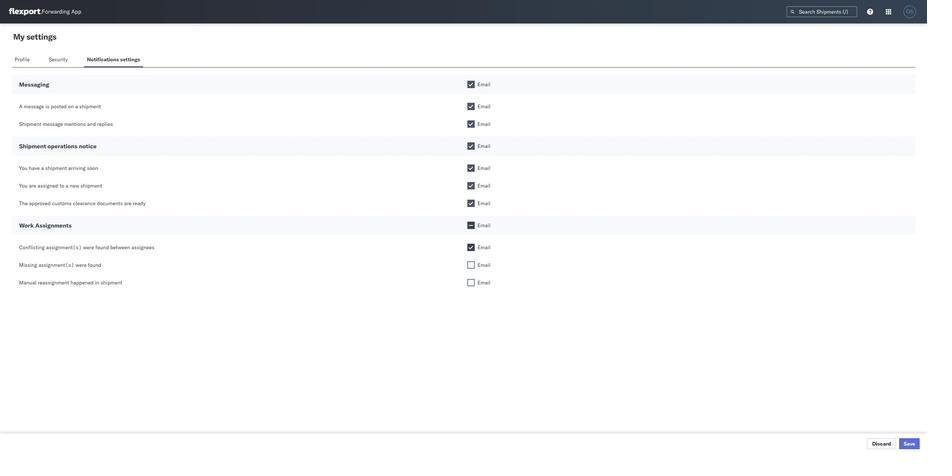 Task type: describe. For each thing, give the bounding box(es) containing it.
a message is posted on a shipment
[[19, 103, 101, 110]]

found for missing assignment(s) were found
[[88, 262, 101, 268]]

email for conflicting assignment(s) were found between assignees
[[478, 244, 491, 251]]

assignees
[[132, 244, 155, 251]]

settings for notifications settings
[[120, 56, 140, 63]]

1 vertical spatial a
[[41, 165, 44, 171]]

profile
[[15, 56, 30, 63]]

manual reassignment happened in shipment
[[19, 279, 122, 286]]

forwarding
[[42, 8, 70, 15]]

posted
[[51, 103, 67, 110]]

os button
[[902, 3, 919, 20]]

were for missing
[[76, 262, 87, 268]]

app
[[71, 8, 81, 15]]

clearance
[[73, 200, 96, 207]]

discard button
[[868, 438, 897, 449]]

my
[[13, 32, 25, 42]]

and
[[87, 121, 96, 127]]

email for messaging
[[478, 81, 491, 88]]

approved
[[29, 200, 51, 207]]

email for manual reassignment happened in shipment
[[478, 279, 491, 286]]

assignments
[[35, 222, 72, 229]]

my settings
[[13, 32, 56, 42]]

save
[[904, 441, 916, 447]]

in
[[95, 279, 99, 286]]

1 horizontal spatial are
[[124, 200, 132, 207]]

2 vertical spatial a
[[66, 182, 68, 189]]

email for a message is posted on a shipment
[[478, 103, 491, 110]]

is
[[46, 103, 49, 110]]

email for shipment message mentions and replies
[[478, 121, 491, 127]]

profile button
[[12, 53, 34, 67]]

2 horizontal spatial a
[[75, 103, 78, 110]]

0 vertical spatial are
[[29, 182, 36, 189]]

assigned
[[38, 182, 58, 189]]

email for you are assigned to a new shipment
[[478, 182, 491, 189]]

arriving
[[68, 165, 86, 171]]

forwarding app
[[42, 8, 81, 15]]

discard
[[873, 441, 892, 447]]

notifications
[[87, 56, 119, 63]]

you for you have a shipment arriving soon
[[19, 165, 28, 171]]

security
[[49, 56, 68, 63]]

missing
[[19, 262, 37, 268]]

were for conflicting
[[83, 244, 94, 251]]

security button
[[46, 53, 72, 67]]

conflicting assignment(s) were found between assignees
[[19, 244, 155, 251]]

forwarding app link
[[9, 8, 81, 15]]

work
[[19, 222, 34, 229]]

os
[[907, 9, 914, 14]]

customs
[[52, 200, 72, 207]]

you are assigned to a new shipment
[[19, 182, 102, 189]]

messaging
[[19, 81, 49, 88]]



Task type: locate. For each thing, give the bounding box(es) containing it.
settings
[[26, 32, 56, 42], [120, 56, 140, 63]]

shipment
[[19, 121, 41, 127], [19, 142, 46, 150]]

between
[[110, 244, 130, 251]]

mentions
[[64, 121, 86, 127]]

email
[[478, 81, 491, 88], [478, 103, 491, 110], [478, 121, 491, 127], [478, 143, 491, 149], [478, 165, 491, 171], [478, 182, 491, 189], [478, 200, 491, 207], [478, 222, 491, 229], [478, 244, 491, 251], [478, 262, 491, 268], [478, 279, 491, 286]]

happened
[[70, 279, 94, 286]]

you for you are assigned to a new shipment
[[19, 182, 28, 189]]

shipment for shipment message mentions and replies
[[19, 121, 41, 127]]

1 horizontal spatial a
[[66, 182, 68, 189]]

shipment for shipment operations notice
[[19, 142, 46, 150]]

replies
[[97, 121, 113, 127]]

Search Shipments (/) text field
[[787, 6, 858, 17]]

1 vertical spatial found
[[88, 262, 101, 268]]

0 vertical spatial found
[[95, 244, 109, 251]]

message right a on the top of page
[[24, 103, 44, 110]]

you have a shipment arriving soon
[[19, 165, 98, 171]]

were up happened
[[76, 262, 87, 268]]

shipment up and
[[79, 103, 101, 110]]

0 horizontal spatial a
[[41, 165, 44, 171]]

0 vertical spatial settings
[[26, 32, 56, 42]]

4 email from the top
[[478, 143, 491, 149]]

are left ready in the top of the page
[[124, 200, 132, 207]]

you left have
[[19, 165, 28, 171]]

shipment up have
[[19, 142, 46, 150]]

message
[[24, 103, 44, 110], [43, 121, 63, 127]]

1 email from the top
[[478, 81, 491, 88]]

the approved customs clearance documents are ready
[[19, 200, 146, 207]]

new
[[70, 182, 79, 189]]

settings right my at the left top of page
[[26, 32, 56, 42]]

work assignments
[[19, 222, 72, 229]]

notice
[[79, 142, 97, 150]]

0 horizontal spatial are
[[29, 182, 36, 189]]

assignment(s) for missing
[[39, 262, 74, 268]]

reassignment
[[38, 279, 69, 286]]

1 vertical spatial assignment(s)
[[39, 262, 74, 268]]

1 you from the top
[[19, 165, 28, 171]]

a right on on the top left of the page
[[75, 103, 78, 110]]

2 you from the top
[[19, 182, 28, 189]]

a right have
[[41, 165, 44, 171]]

you up the
[[19, 182, 28, 189]]

1 vertical spatial settings
[[120, 56, 140, 63]]

found left between
[[95, 244, 109, 251]]

email for the approved customs clearance documents are ready
[[478, 200, 491, 207]]

6 email from the top
[[478, 182, 491, 189]]

0 vertical spatial message
[[24, 103, 44, 110]]

8 email from the top
[[478, 222, 491, 229]]

1 vertical spatial are
[[124, 200, 132, 207]]

found for conflicting assignment(s) were found between assignees
[[95, 244, 109, 251]]

email for you have a shipment arriving soon
[[478, 165, 491, 171]]

1 shipment from the top
[[19, 121, 41, 127]]

0 vertical spatial were
[[83, 244, 94, 251]]

shipment operations notice
[[19, 142, 97, 150]]

None checkbox
[[468, 81, 475, 88], [468, 200, 475, 207], [468, 244, 475, 251], [468, 261, 475, 269], [468, 81, 475, 88], [468, 200, 475, 207], [468, 244, 475, 251], [468, 261, 475, 269]]

message for shipment
[[43, 121, 63, 127]]

a
[[75, 103, 78, 110], [41, 165, 44, 171], [66, 182, 68, 189]]

settings inside "notifications settings" button
[[120, 56, 140, 63]]

1 horizontal spatial settings
[[120, 56, 140, 63]]

a
[[19, 103, 23, 110]]

2 shipment from the top
[[19, 142, 46, 150]]

1 vertical spatial message
[[43, 121, 63, 127]]

settings for my settings
[[26, 32, 56, 42]]

operations
[[48, 142, 78, 150]]

email for shipment operations notice
[[478, 143, 491, 149]]

0 vertical spatial shipment
[[19, 121, 41, 127]]

message down is
[[43, 121, 63, 127]]

the
[[19, 200, 28, 207]]

conflicting
[[19, 244, 45, 251]]

missing assignment(s) were found
[[19, 262, 101, 268]]

documents
[[97, 200, 123, 207]]

have
[[29, 165, 40, 171]]

1 vertical spatial you
[[19, 182, 28, 189]]

were
[[83, 244, 94, 251], [76, 262, 87, 268]]

1 vertical spatial shipment
[[19, 142, 46, 150]]

0 horizontal spatial settings
[[26, 32, 56, 42]]

were left between
[[83, 244, 94, 251]]

shipment down a on the top of page
[[19, 121, 41, 127]]

None checkbox
[[468, 103, 475, 110], [468, 120, 475, 128], [468, 142, 475, 150], [468, 164, 475, 172], [468, 182, 475, 189], [468, 222, 475, 229], [468, 279, 475, 286], [468, 103, 475, 110], [468, 120, 475, 128], [468, 142, 475, 150], [468, 164, 475, 172], [468, 182, 475, 189], [468, 222, 475, 229], [468, 279, 475, 286]]

0 vertical spatial a
[[75, 103, 78, 110]]

on
[[68, 103, 74, 110]]

5 email from the top
[[478, 165, 491, 171]]

shipment right 'new'
[[81, 182, 102, 189]]

7 email from the top
[[478, 200, 491, 207]]

email for missing assignment(s) were found
[[478, 262, 491, 268]]

11 email from the top
[[478, 279, 491, 286]]

assignment(s)
[[46, 244, 82, 251], [39, 262, 74, 268]]

notifications settings
[[87, 56, 140, 63]]

flexport. image
[[9, 8, 42, 15]]

are
[[29, 182, 36, 189], [124, 200, 132, 207]]

you
[[19, 165, 28, 171], [19, 182, 28, 189]]

to
[[60, 182, 64, 189]]

are left assigned
[[29, 182, 36, 189]]

shipment up you are assigned to a new shipment
[[45, 165, 67, 171]]

10 email from the top
[[478, 262, 491, 268]]

9 email from the top
[[478, 244, 491, 251]]

0 vertical spatial you
[[19, 165, 28, 171]]

manual
[[19, 279, 37, 286]]

assignment(s) for conflicting
[[46, 244, 82, 251]]

assignment(s) up reassignment
[[39, 262, 74, 268]]

email for work assignments
[[478, 222, 491, 229]]

message for a
[[24, 103, 44, 110]]

soon
[[87, 165, 98, 171]]

a right to
[[66, 182, 68, 189]]

ready
[[133, 200, 146, 207]]

3 email from the top
[[478, 121, 491, 127]]

shipment message mentions and replies
[[19, 121, 113, 127]]

0 vertical spatial assignment(s)
[[46, 244, 82, 251]]

shipment right in
[[101, 279, 122, 286]]

1 vertical spatial were
[[76, 262, 87, 268]]

save button
[[900, 438, 920, 449]]

2 email from the top
[[478, 103, 491, 110]]

settings right notifications
[[120, 56, 140, 63]]

notifications settings button
[[84, 53, 143, 67]]

found
[[95, 244, 109, 251], [88, 262, 101, 268]]

found up in
[[88, 262, 101, 268]]

assignment(s) up missing assignment(s) were found
[[46, 244, 82, 251]]

shipment
[[79, 103, 101, 110], [45, 165, 67, 171], [81, 182, 102, 189], [101, 279, 122, 286]]



Task type: vqa. For each thing, say whether or not it's contained in the screenshot.
Notifications settings
yes



